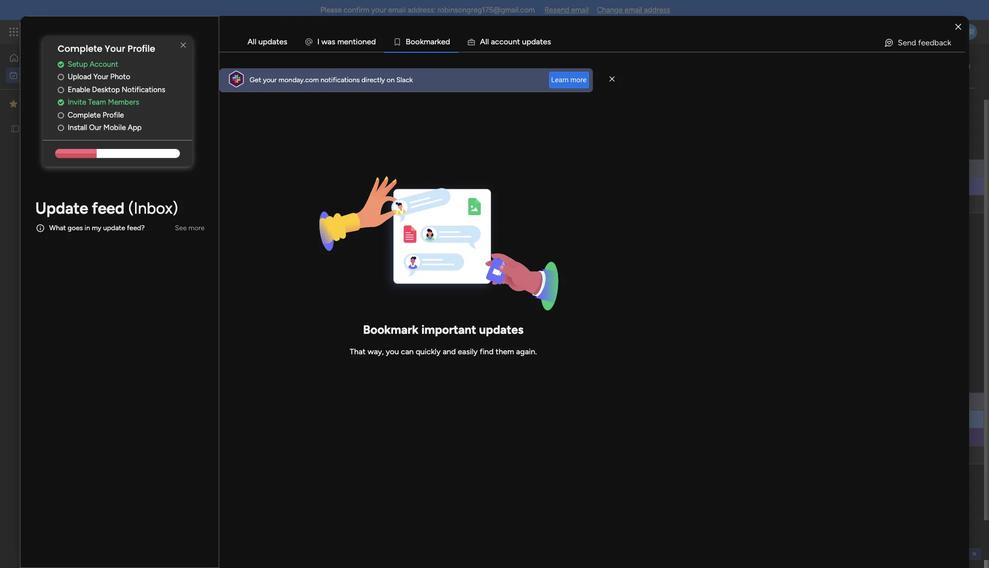 Task type: describe. For each thing, give the bounding box(es) containing it.
identify strengths and weaknesses
[[162, 416, 270, 424]]

without a date /
[[168, 377, 244, 390]]

directly
[[361, 76, 385, 84]]

circle o image for upload
[[58, 73, 64, 81]]

items inside overdue / 2 items
[[221, 147, 239, 155]]

all updates link
[[240, 32, 295, 51]]

your for photo
[[93, 72, 108, 81]]

id: 302390365
[[922, 550, 968, 558]]

work for my
[[33, 71, 48, 79]]

my for my work
[[149, 58, 172, 80]]

members
[[108, 98, 139, 107]]

2 k from the left
[[437, 37, 441, 46]]

learn more button
[[549, 72, 589, 88]]

a left date
[[206, 377, 212, 390]]

board #1 list box
[[0, 117, 127, 197]]

2
[[216, 147, 220, 155]]

2 u from the left
[[522, 37, 527, 46]]

m for a
[[424, 37, 431, 46]]

install our mobile app link
[[58, 122, 192, 133]]

setup
[[68, 60, 88, 69]]

4 e from the left
[[543, 37, 547, 46]]

board #1
[[23, 124, 51, 133]]

setup account
[[68, 60, 118, 69]]

3 n from the left
[[513, 37, 517, 46]]

2 d from the left
[[445, 37, 450, 46]]

1 e from the left
[[344, 37, 348, 46]]

install
[[68, 123, 87, 132]]

1 vertical spatial items
[[212, 237, 229, 245]]

your for profile
[[105, 42, 125, 55]]

v2 star 2 image
[[9, 98, 17, 110]]

change
[[597, 5, 623, 14]]

change email address
[[597, 5, 670, 14]]

0 vertical spatial 0 items
[[205, 237, 229, 245]]

my
[[92, 224, 101, 232]]

management
[[101, 26, 155, 37]]

2 c from the left
[[499, 37, 504, 46]]

feed
[[92, 199, 124, 218]]

1 o from the left
[[358, 37, 362, 46]]

1 vertical spatial updates
[[479, 322, 524, 337]]

you
[[386, 347, 399, 356]]

my work button
[[6, 67, 107, 83]]

see plans
[[174, 27, 204, 36]]

learn more
[[551, 76, 587, 84]]

robinsongreg175@gmail.com
[[437, 5, 535, 14]]

resend
[[544, 5, 569, 14]]

old
[[185, 433, 195, 442]]

public board image
[[10, 124, 20, 133]]

check circle image
[[58, 99, 64, 106]]

3 o from the left
[[415, 37, 420, 46]]

i
[[356, 37, 358, 46]]

i
[[317, 37, 319, 46]]

notifications
[[321, 76, 360, 84]]

2 l from the left
[[487, 37, 489, 46]]

find
[[480, 347, 494, 356]]

b
[[406, 37, 411, 46]]

in
[[85, 224, 90, 232]]

resend email link
[[544, 5, 589, 14]]

our
[[89, 123, 102, 132]]

/ right date
[[237, 377, 242, 390]]

see more button
[[171, 220, 209, 236]]

next
[[168, 305, 188, 318]]

week for next
[[190, 305, 214, 318]]

again.
[[516, 347, 537, 356]]

(inbox)
[[128, 199, 178, 218]]

without
[[168, 377, 203, 390]]

see more
[[175, 224, 205, 232]]

1 email from the left
[[388, 5, 406, 14]]

send
[[898, 38, 916, 47]]

confirm
[[344, 5, 370, 14]]

1 u from the left
[[508, 37, 513, 46]]

bookmark
[[363, 322, 419, 337]]

monday work management
[[44, 26, 155, 37]]

+
[[163, 200, 167, 208]]

what
[[49, 224, 66, 232]]

this week /
[[168, 270, 221, 282]]

circle o image for install
[[58, 124, 64, 132]]

2 vertical spatial items
[[206, 344, 223, 353]]

update
[[103, 224, 125, 232]]

/ right this
[[214, 270, 219, 282]]

change email address link
[[597, 5, 670, 14]]

2 t from the left
[[517, 37, 520, 46]]

a l l a c c o u n t u p d a t e s
[[480, 37, 551, 46]]

complete profile
[[68, 111, 124, 119]]

invite
[[68, 98, 86, 107]]

account
[[90, 60, 118, 69]]

id:
[[922, 550, 930, 558]]

progress
[[226, 433, 253, 442]]

/ right the next
[[216, 305, 220, 318]]

0 vertical spatial item
[[178, 164, 192, 173]]

feed?
[[127, 224, 145, 232]]

send feedback
[[898, 38, 951, 47]]

monday.com
[[279, 76, 319, 84]]

address
[[644, 5, 670, 14]]

team
[[88, 98, 106, 107]]

1 vertical spatial item
[[184, 200, 198, 208]]

update feed (inbox)
[[35, 199, 178, 218]]

project's
[[197, 433, 224, 442]]

enable
[[68, 85, 90, 94]]

1 horizontal spatial your
[[371, 5, 386, 14]]

this
[[168, 270, 186, 282]]

assess old project's progress
[[162, 433, 253, 442]]

1 vertical spatial 0
[[200, 344, 204, 353]]

upload your photo link
[[58, 71, 192, 83]]

install our mobile app
[[68, 123, 142, 132]]

m for e
[[337, 37, 344, 46]]

feedback
[[918, 38, 951, 47]]

overdue
[[168, 144, 207, 156]]

select product image
[[9, 27, 19, 37]]

302390365
[[932, 550, 968, 558]]

check circle image
[[58, 61, 64, 68]]

overdue / 2 items
[[168, 144, 239, 156]]

photo
[[110, 72, 130, 81]]

invite team members
[[68, 98, 139, 107]]

a right a
[[491, 37, 495, 46]]

Filter dashboard by text search field
[[189, 100, 283, 116]]



Task type: vqa. For each thing, say whether or not it's contained in the screenshot.
TABLE inside the button
no



Task type: locate. For each thing, give the bounding box(es) containing it.
1 horizontal spatial my
[[149, 58, 172, 80]]

learn
[[551, 76, 569, 84]]

new item
[[162, 164, 192, 173]]

strengths
[[188, 416, 218, 424]]

a
[[480, 37, 485, 46]]

1 k from the left
[[420, 37, 424, 46]]

1 c from the left
[[495, 37, 499, 46]]

close image
[[955, 23, 961, 31]]

0 vertical spatial and
[[443, 347, 456, 356]]

2 email from the left
[[571, 5, 589, 14]]

work inside my work button
[[33, 71, 48, 79]]

please confirm your email address: robinsongreg175@gmail.com
[[320, 5, 535, 14]]

1 horizontal spatial more
[[570, 76, 587, 84]]

mobile
[[103, 123, 126, 132]]

id: 302390365 element
[[918, 548, 981, 560]]

d for i w a s m e n t i o n e d
[[371, 37, 376, 46]]

circle o image for enable
[[58, 86, 64, 94]]

a
[[328, 37, 332, 46], [431, 37, 435, 46], [491, 37, 495, 46], [536, 37, 540, 46], [206, 377, 212, 390]]

0 vertical spatial items
[[221, 147, 239, 155]]

n right i
[[362, 37, 367, 46]]

complete up install
[[68, 111, 101, 119]]

e left i
[[344, 37, 348, 46]]

u right a
[[522, 37, 527, 46]]

see left the plans
[[174, 27, 186, 36]]

0 horizontal spatial 0
[[200, 344, 204, 353]]

easily
[[458, 347, 478, 356]]

2 horizontal spatial t
[[540, 37, 543, 46]]

1 horizontal spatial work
[[81, 26, 98, 37]]

circle o image inside "upload your photo" link
[[58, 73, 64, 81]]

1 horizontal spatial dapulse x slim image
[[610, 75, 615, 84]]

e
[[344, 37, 348, 46], [367, 37, 371, 46], [441, 37, 445, 46], [543, 37, 547, 46]]

items right 2
[[221, 147, 239, 155]]

see inside button
[[174, 27, 186, 36]]

1 d from the left
[[371, 37, 376, 46]]

1 horizontal spatial n
[[362, 37, 367, 46]]

next week /
[[168, 305, 223, 318]]

my down home
[[22, 71, 31, 79]]

2 s from the left
[[547, 37, 551, 46]]

see plans button
[[161, 24, 209, 39]]

circle o image inside install our mobile app link
[[58, 124, 64, 132]]

more inside "button"
[[188, 224, 205, 232]]

1 horizontal spatial and
[[443, 347, 456, 356]]

0 down see more "button"
[[205, 237, 210, 245]]

week right this
[[188, 270, 212, 282]]

more right learn
[[570, 76, 587, 84]]

favorites button
[[7, 95, 99, 112]]

that way, you can quickly and easily find them again.
[[350, 347, 537, 356]]

2 o from the left
[[411, 37, 415, 46]]

d
[[371, 37, 376, 46], [445, 37, 450, 46], [531, 37, 536, 46]]

n left p
[[513, 37, 517, 46]]

upload your photo
[[68, 72, 130, 81]]

circle o image right #1
[[58, 124, 64, 132]]

more
[[570, 76, 587, 84], [188, 224, 205, 232]]

l down robinsongreg175@gmail.com
[[485, 37, 487, 46]]

get
[[249, 76, 261, 84]]

0 horizontal spatial n
[[348, 37, 353, 46]]

0 vertical spatial dapulse x slim image
[[177, 39, 189, 51]]

circle o image inside complete profile link
[[58, 112, 64, 119]]

0 vertical spatial week
[[188, 270, 212, 282]]

resend email
[[544, 5, 589, 14]]

more for learn more
[[570, 76, 587, 84]]

email
[[388, 5, 406, 14], [571, 5, 589, 14], [625, 5, 642, 14]]

my inside button
[[22, 71, 31, 79]]

work for monday
[[81, 26, 98, 37]]

1 circle o image from the top
[[58, 73, 64, 81]]

date
[[214, 377, 235, 390]]

l right a
[[487, 37, 489, 46]]

e right r
[[441, 37, 445, 46]]

email for resend email
[[571, 5, 589, 14]]

1 vertical spatial and
[[219, 416, 231, 424]]

home button
[[6, 50, 107, 66]]

0 horizontal spatial dapulse x slim image
[[177, 39, 189, 51]]

complete your profile
[[58, 42, 155, 55]]

and right strengths
[[219, 416, 231, 424]]

u
[[508, 37, 513, 46], [522, 37, 527, 46]]

0 vertical spatial your
[[371, 5, 386, 14]]

your up setup account link
[[105, 42, 125, 55]]

identify
[[162, 416, 186, 424]]

w
[[321, 37, 328, 46]]

more for see more
[[188, 224, 205, 232]]

circle o image for complete
[[58, 112, 64, 119]]

0 items down see more "button"
[[205, 237, 229, 245]]

None search field
[[189, 100, 283, 116]]

on
[[387, 76, 395, 84]]

0 horizontal spatial more
[[188, 224, 205, 232]]

e right p
[[543, 37, 547, 46]]

address:
[[408, 5, 436, 14]]

complete up setup
[[58, 42, 102, 55]]

1 t from the left
[[353, 37, 356, 46]]

send feedback button
[[880, 35, 955, 51]]

1 circle o image from the top
[[58, 86, 64, 94]]

3 e from the left
[[441, 37, 445, 46]]

0 horizontal spatial work
[[33, 71, 48, 79]]

0 items up without a date /
[[200, 344, 223, 353]]

new
[[162, 164, 177, 173]]

1 vertical spatial week
[[190, 305, 214, 318]]

see for see more
[[175, 224, 187, 232]]

s
[[332, 37, 335, 46], [547, 37, 551, 46]]

0 items
[[205, 237, 229, 245], [200, 344, 223, 353]]

plans
[[188, 27, 204, 36]]

circle o image down check circle image
[[58, 112, 64, 119]]

email for change email address
[[625, 5, 642, 14]]

please
[[320, 5, 342, 14]]

2 n from the left
[[362, 37, 367, 46]]

0 horizontal spatial profile
[[103, 111, 124, 119]]

1 m from the left
[[337, 37, 344, 46]]

s right 'w'
[[332, 37, 335, 46]]

updates up them
[[479, 322, 524, 337]]

n left i
[[348, 37, 353, 46]]

work up complete your profile
[[81, 26, 98, 37]]

1 horizontal spatial profile
[[128, 42, 155, 55]]

t
[[353, 37, 356, 46], [517, 37, 520, 46], [540, 37, 543, 46]]

0 vertical spatial updates
[[258, 37, 287, 46]]

quickly
[[416, 347, 441, 356]]

3 d from the left
[[531, 37, 536, 46]]

0 horizontal spatial m
[[337, 37, 344, 46]]

circle o image up check circle image
[[58, 86, 64, 94]]

0 vertical spatial your
[[105, 42, 125, 55]]

d for a l l a c c o u n t u p d a t e s
[[531, 37, 536, 46]]

1 vertical spatial more
[[188, 224, 205, 232]]

monday
[[44, 26, 79, 37]]

3 email from the left
[[625, 5, 642, 14]]

my up notifications in the top of the page
[[149, 58, 172, 80]]

0 horizontal spatial email
[[388, 5, 406, 14]]

what goes in my update feed?
[[49, 224, 145, 232]]

circle o image
[[58, 86, 64, 94], [58, 124, 64, 132]]

1 horizontal spatial updates
[[479, 322, 524, 337]]

get your monday.com notifications directly on slack
[[249, 76, 413, 84]]

complete for complete profile
[[68, 111, 101, 119]]

4 o from the left
[[504, 37, 508, 46]]

slack
[[396, 76, 413, 84]]

1 vertical spatial profile
[[103, 111, 124, 119]]

see for see plans
[[174, 27, 186, 36]]

a right 'i'
[[328, 37, 332, 46]]

app
[[128, 123, 142, 132]]

more inside button
[[570, 76, 587, 84]]

0 horizontal spatial t
[[353, 37, 356, 46]]

important
[[421, 322, 476, 337]]

dapulse x slim image down "see plans"
[[177, 39, 189, 51]]

k
[[420, 37, 424, 46], [437, 37, 441, 46]]

0 vertical spatial profile
[[128, 42, 155, 55]]

0 vertical spatial complete
[[58, 42, 102, 55]]

home
[[23, 53, 42, 62]]

1 vertical spatial 0 items
[[200, 344, 223, 353]]

1 vertical spatial work
[[33, 71, 48, 79]]

/ left 2
[[209, 144, 213, 156]]

1 vertical spatial circle o image
[[58, 124, 64, 132]]

r
[[435, 37, 437, 46]]

1 horizontal spatial m
[[424, 37, 431, 46]]

my
[[149, 58, 172, 80], [22, 71, 31, 79]]

notifications
[[122, 85, 165, 94]]

o left p
[[504, 37, 508, 46]]

assess
[[162, 433, 183, 442]]

1 n from the left
[[348, 37, 353, 46]]

2 horizontal spatial n
[[513, 37, 517, 46]]

your right get
[[263, 76, 277, 84]]

desktop
[[92, 85, 120, 94]]

item right add
[[184, 200, 198, 208]]

0 horizontal spatial s
[[332, 37, 335, 46]]

circle o image down check circle icon
[[58, 73, 64, 81]]

0 horizontal spatial u
[[508, 37, 513, 46]]

1 vertical spatial dapulse x slim image
[[610, 75, 615, 84]]

my for my work
[[22, 71, 31, 79]]

o right b
[[415, 37, 420, 46]]

0 horizontal spatial k
[[420, 37, 424, 46]]

email right change
[[625, 5, 642, 14]]

0 horizontal spatial updates
[[258, 37, 287, 46]]

o left r
[[411, 37, 415, 46]]

profile up mobile at the top
[[103, 111, 124, 119]]

1 l from the left
[[485, 37, 487, 46]]

favorites
[[21, 99, 55, 108]]

0 vertical spatial see
[[174, 27, 186, 36]]

1 vertical spatial circle o image
[[58, 112, 64, 119]]

remove image
[[971, 550, 979, 558]]

updates right "all"
[[258, 37, 287, 46]]

1 vertical spatial your
[[263, 76, 277, 84]]

1 horizontal spatial d
[[445, 37, 450, 46]]

1 vertical spatial complete
[[68, 111, 101, 119]]

m left r
[[424, 37, 431, 46]]

2 circle o image from the top
[[58, 124, 64, 132]]

+ add item
[[163, 200, 198, 208]]

dapulse x slim image right learn more
[[610, 75, 615, 84]]

enable desktop notifications link
[[58, 84, 192, 95]]

item
[[178, 164, 192, 173], [184, 200, 198, 208]]

way,
[[368, 347, 384, 356]]

m left i
[[337, 37, 344, 46]]

your down account
[[93, 72, 108, 81]]

t left p
[[517, 37, 520, 46]]

see inside "button"
[[175, 224, 187, 232]]

/
[[209, 144, 213, 156], [214, 270, 219, 282], [216, 305, 220, 318], [237, 377, 242, 390]]

complete
[[58, 42, 102, 55], [68, 111, 101, 119]]

o down the confirm
[[358, 37, 362, 46]]

s right p
[[547, 37, 551, 46]]

0 horizontal spatial d
[[371, 37, 376, 46]]

3 t from the left
[[540, 37, 543, 46]]

week right the next
[[190, 305, 214, 318]]

1 horizontal spatial s
[[547, 37, 551, 46]]

your right the confirm
[[371, 5, 386, 14]]

profile
[[128, 42, 155, 55], [103, 111, 124, 119]]

upload
[[68, 72, 91, 81]]

dapulse x slim image
[[177, 39, 189, 51], [610, 75, 615, 84]]

invite team members link
[[58, 97, 192, 108]]

email right resend
[[571, 5, 589, 14]]

items up without a date /
[[206, 344, 223, 353]]

all updates
[[247, 37, 287, 46]]

can
[[401, 347, 414, 356]]

0 up without a date /
[[200, 344, 204, 353]]

1 horizontal spatial 0
[[205, 237, 210, 245]]

email left 'address:'
[[388, 5, 406, 14]]

0 horizontal spatial my
[[22, 71, 31, 79]]

week for this
[[188, 270, 212, 282]]

1 horizontal spatial t
[[517, 37, 520, 46]]

1 horizontal spatial email
[[571, 5, 589, 14]]

and left easily
[[443, 347, 456, 356]]

0 horizontal spatial and
[[219, 416, 231, 424]]

tab list containing all updates
[[239, 32, 965, 52]]

0 horizontal spatial your
[[263, 76, 277, 84]]

i w a s m e n t i o n e d
[[317, 37, 376, 46]]

circle o image inside enable desktop notifications link
[[58, 86, 64, 94]]

item right new at the top of the page
[[178, 164, 192, 173]]

updates
[[258, 37, 287, 46], [479, 322, 524, 337]]

0 vertical spatial circle o image
[[58, 73, 64, 81]]

2 horizontal spatial d
[[531, 37, 536, 46]]

1 s from the left
[[332, 37, 335, 46]]

0 vertical spatial circle o image
[[58, 86, 64, 94]]

1 horizontal spatial k
[[437, 37, 441, 46]]

greg robinson image
[[961, 24, 977, 40]]

add
[[169, 200, 182, 208]]

0 vertical spatial 0
[[205, 237, 210, 245]]

items
[[221, 147, 239, 155], [212, 237, 229, 245], [206, 344, 223, 353]]

profile down management
[[128, 42, 155, 55]]

u left p
[[508, 37, 513, 46]]

2 circle o image from the top
[[58, 112, 64, 119]]

a right b
[[431, 37, 435, 46]]

see
[[174, 27, 186, 36], [175, 224, 187, 232]]

2 e from the left
[[367, 37, 371, 46]]

see down + add item
[[175, 224, 187, 232]]

1 horizontal spatial u
[[522, 37, 527, 46]]

work down home
[[33, 71, 48, 79]]

your
[[371, 5, 386, 14], [263, 76, 277, 84]]

0 vertical spatial more
[[570, 76, 587, 84]]

2 m from the left
[[424, 37, 431, 46]]

#1
[[43, 124, 51, 133]]

more down + add item
[[188, 224, 205, 232]]

items up this week /
[[212, 237, 229, 245]]

t right 'w'
[[353, 37, 356, 46]]

b o o k m a r k e d
[[406, 37, 450, 46]]

c
[[495, 37, 499, 46], [499, 37, 504, 46]]

1 vertical spatial see
[[175, 224, 187, 232]]

complete for complete your profile
[[58, 42, 102, 55]]

my work
[[22, 71, 48, 79]]

a right p
[[536, 37, 540, 46]]

e right i
[[367, 37, 371, 46]]

your
[[105, 42, 125, 55], [93, 72, 108, 81]]

2 horizontal spatial email
[[625, 5, 642, 14]]

0 vertical spatial work
[[81, 26, 98, 37]]

1 vertical spatial your
[[93, 72, 108, 81]]

t right p
[[540, 37, 543, 46]]

circle o image
[[58, 73, 64, 81], [58, 112, 64, 119]]

tab list
[[239, 32, 965, 52]]



